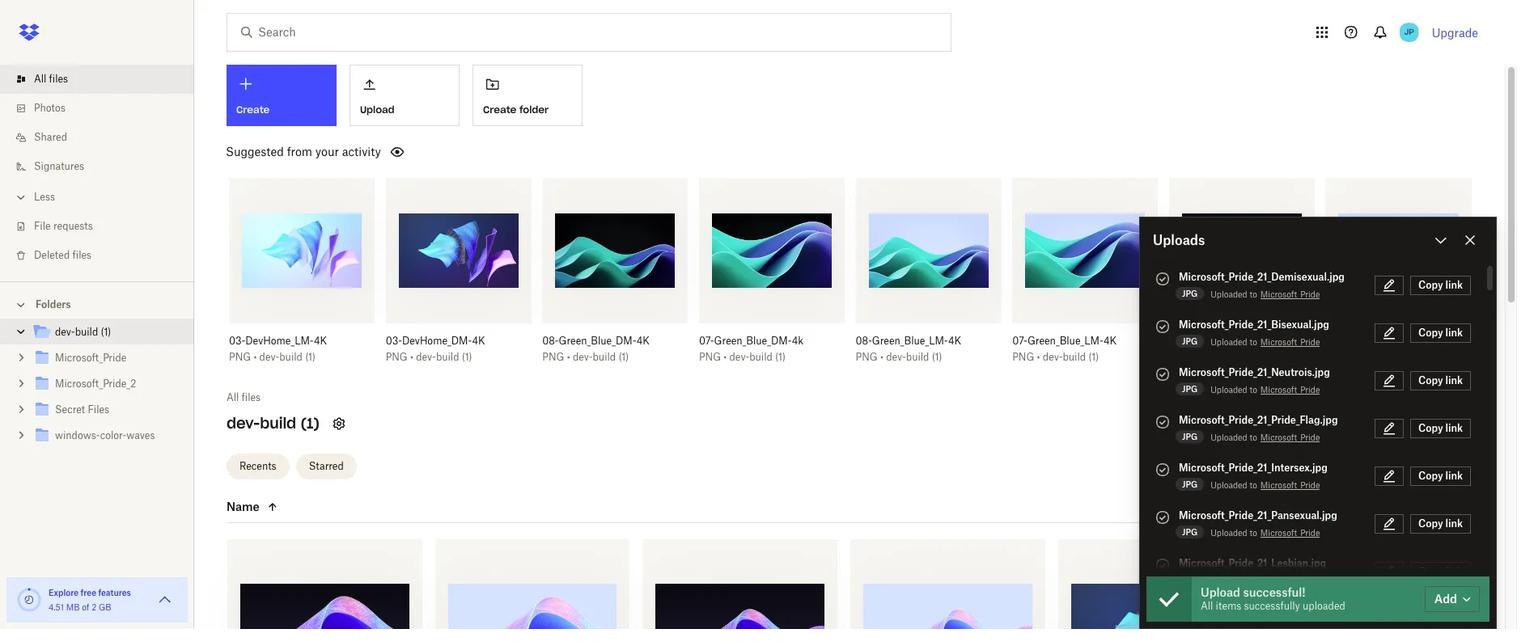 Task type: describe. For each thing, give the bounding box(es) containing it.
08-green_blue_lm-4k png • dev-build (1)
[[856, 335, 962, 364]]

uploaded for microsoft_pride_21_pride_flag.jpg
[[1211, 433, 1248, 443]]

have
[[1270, 418, 1291, 430]]

edit for 03-devhome_dm-4k png • dev-build (1)
[[402, 197, 424, 210]]

uploads alert
[[1140, 217, 1498, 630]]

upload for upload
[[360, 103, 395, 116]]

4.51
[[49, 603, 64, 613]]

suggested
[[226, 145, 284, 159]]

edit button for 03-devhome_dm-4k png • dev-build (1)
[[392, 191, 434, 217]]

03-devhome_lm-4k png • dev-build (1)
[[229, 335, 327, 364]]

microsoft_pride link for microsoft_pride_21_pansexual.jpg
[[1261, 526, 1321, 541]]

recents button
[[227, 454, 290, 480]]

copy link for microsoft_pride_21_intersex.jpg
[[1419, 470, 1464, 482]]

windows-color-waves link
[[32, 426, 181, 448]]

build for 03-devhome_lm-4k png • dev-build (1)
[[279, 351, 303, 364]]

png for 07-green_blue_dm-4k png • dev-build (1)
[[699, 351, 721, 364]]

dev- for 03-devhome_dm-4k png • dev-build (1)
[[416, 351, 436, 364]]

jpg for microsoft_pride_21_neutrois.jpg
[[1183, 385, 1198, 394]]

wave_dm-
[[1185, 335, 1236, 347]]

add
[[1435, 593, 1458, 606]]

microsoft_pride for microsoft_pride_21_pansexual.jpg
[[1261, 529, 1321, 538]]

03-devhome_lm-4k button
[[229, 335, 339, 348]]

8 edit button from the left
[[1333, 191, 1375, 217]]

edit button for 03-devhome_lm-4k png • dev-build (1)
[[236, 191, 277, 217]]

4k for 08-green_blue_lm-4k
[[949, 335, 962, 347]]

folder
[[520, 103, 549, 116]]

upload complete image left items
[[1147, 577, 1192, 623]]

mb
[[66, 603, 80, 613]]

to for microsoft_pride_21_demisexual.jpg
[[1250, 290, 1258, 300]]

items
[[1216, 601, 1242, 613]]

share button for 03-devhome_dm-4k
[[437, 191, 490, 217]]

create folder button
[[473, 65, 583, 126]]

file, 03-devhome_lm-4k.png row
[[1266, 540, 1461, 630]]

microsoft_pride_21_intersex.jpg
[[1179, 462, 1328, 474]]

build for 02-wave_dm-4k png • dev-build (1)
[[1220, 351, 1243, 364]]

build for 07-green_blue_dm-4k png • dev-build (1)
[[750, 351, 773, 364]]

access
[[1294, 418, 1325, 430]]

uploaded to microsoft_pride for microsoft_pride_21_neutrois.jpg
[[1211, 385, 1321, 395]]

secret files
[[55, 404, 109, 416]]

(1) for 07-green_blue_lm-4k png • dev-build (1)
[[1089, 351, 1099, 364]]

file, 01-wave_lm-4k.png row
[[435, 540, 630, 630]]

activity
[[342, 145, 381, 159]]

all inside upload successful! all items successfully uploaded
[[1201, 601, 1214, 613]]

add button
[[1425, 587, 1481, 613]]

05-blue_green_lm-4k button
[[1326, 335, 1437, 348]]

03-devhome_dm-4k png • dev-build (1)
[[386, 335, 485, 364]]

upload successful! all items successfully uploaded
[[1201, 586, 1346, 613]]

copy for microsoft_pride_21_pansexual.jpg
[[1419, 518, 1444, 530]]

microsoft_pride_21_pansexual.jpg
[[1179, 510, 1338, 522]]

• for 03-devhome_lm-4k png • dev-build (1)
[[254, 351, 257, 364]]

07- for green_blue_lm-
[[1013, 335, 1028, 347]]

dev-build (1) inside group
[[55, 326, 111, 338]]

starred
[[309, 460, 344, 472]]

02-wave_dm-4k png • dev-build (1)
[[1170, 335, 1256, 364]]

file, 02-wave_dm-4k.png row
[[643, 540, 838, 630]]

shared
[[34, 131, 67, 143]]

list containing all files
[[0, 55, 194, 282]]

(1) inside the dev-build (1) link
[[101, 326, 111, 338]]

dev- up "recents" at left bottom
[[227, 415, 260, 433]]

windows-color-waves
[[55, 430, 155, 442]]

microsoft_pride_2 link
[[32, 374, 181, 396]]

to for microsoft_pride_21_intersex.jpg
[[1250, 481, 1258, 491]]

png for 07-green_blue_lm-4k png • dev-build (1)
[[1013, 351, 1035, 364]]

microsoft_pride link for microsoft_pride_21_bisexual.jpg
[[1261, 335, 1321, 350]]

requests
[[53, 220, 93, 232]]

2 vertical spatial files
[[242, 392, 261, 404]]

share button for 07-green_blue_dm-4k
[[751, 191, 803, 217]]

files inside 'list item'
[[49, 73, 68, 85]]

color-
[[100, 430, 126, 442]]

upload complete image for microsoft_pride_21_neutrois.jpg
[[1154, 365, 1173, 385]]

dev- for 02-wave_dm-4k png • dev-build (1)
[[1200, 351, 1220, 364]]

link for microsoft_pride_21_neutrois.jpg
[[1446, 375, 1464, 387]]

devhome_dm-
[[402, 335, 472, 347]]

(1) left folder settings image
[[301, 415, 320, 433]]

microsoft_pride for microsoft_pride_21_bisexual.jpg
[[1261, 338, 1321, 347]]

to for microsoft_pride_21_pansexual.jpg
[[1250, 529, 1258, 538]]

windows-
[[55, 430, 100, 442]]

microsoft_pride_21_neutrois.jpg
[[1179, 367, 1331, 379]]

png • dev-build (1) button for 03-devhome_dm-4k png • dev-build (1)
[[386, 351, 496, 364]]

photos
[[34, 102, 66, 114]]

gb
[[99, 603, 111, 613]]

build for 08-green_blue_dm-4k png • dev-build (1)
[[593, 351, 616, 364]]

deleted
[[34, 249, 70, 261]]

• for 02-wave_dm-4k png • dev-build (1)
[[1194, 351, 1197, 364]]

6 edit button from the left
[[1019, 191, 1061, 217]]

Search in folder "Dropbox" text field
[[258, 23, 918, 41]]

only
[[1226, 418, 1248, 430]]

free
[[81, 589, 96, 598]]

starred button
[[296, 454, 357, 480]]

7 link from the top
[[1446, 566, 1464, 578]]

uploaded
[[1303, 601, 1346, 613]]

1 vertical spatial all files
[[227, 392, 261, 404]]

upload complete status
[[1147, 577, 1192, 625]]

uploaded to microsoft_pride for microsoft_pride_21_intersex.jpg
[[1211, 481, 1321, 491]]

microsoft_pride for microsoft_pride_21_neutrois.jpg
[[1261, 385, 1321, 395]]

photos link
[[13, 94, 194, 123]]

png • dev-build (1) button for 03-devhome_lm-4k png • dev-build (1)
[[229, 351, 339, 364]]

file requests link
[[13, 212, 194, 241]]

folders
[[36, 299, 71, 311]]

edit for 07-green_blue_dm-4k png • dev-build (1)
[[716, 197, 738, 210]]

uploaded to microsoft_pride for microsoft_pride_21_pansexual.jpg
[[1211, 529, 1321, 538]]

copy link button for microsoft_pride_21_pride_flag.jpg
[[1411, 419, 1472, 439]]

signatures
[[34, 160, 84, 172]]

05-blue_green_lm-4k
[[1326, 335, 1432, 347]]

6 edit from the left
[[1029, 197, 1051, 210]]

png for 03-devhome_lm-4k png • dev-build (1)
[[229, 351, 251, 364]]

dev- for 07-green_blue_dm-4k png • dev-build (1)
[[730, 351, 750, 364]]

uploaded to microsoft_pride for microsoft_pride_21_demisexual.jpg
[[1211, 290, 1321, 300]]

(1) for 03-devhome_lm-4k png • dev-build (1)
[[305, 351, 316, 364]]

jp
[[1405, 27, 1415, 37]]

file
[[34, 220, 51, 232]]

shared link
[[13, 123, 194, 152]]

edit for 08-green_blue_lm-4k png • dev-build (1)
[[872, 197, 895, 210]]

build up "recents" at left bottom
[[260, 415, 296, 433]]

signatures link
[[13, 152, 194, 181]]

of
[[82, 603, 89, 613]]

07-green_blue_lm-4k button
[[1013, 335, 1123, 348]]

quota usage element
[[16, 588, 42, 614]]

only you have access
[[1226, 418, 1325, 430]]

png • dev-build (1) button for 07-green_blue_lm-4k png • dev-build (1)
[[1013, 351, 1123, 364]]

02-wave_dm-4k button
[[1170, 335, 1280, 348]]

upgrade link
[[1433, 26, 1479, 39]]

devhome_lm-
[[246, 335, 314, 347]]

copy for microsoft_pride_21_bisexual.jpg
[[1419, 327, 1444, 339]]

(1) for 02-wave_dm-4k png • dev-build (1)
[[1246, 351, 1256, 364]]

you
[[1251, 418, 1267, 430]]

08-green_blue_dm-4k png • dev-build (1)
[[543, 335, 650, 364]]

• for 08-green_blue_lm-4k png • dev-build (1)
[[881, 351, 884, 364]]

features
[[98, 589, 131, 598]]

4k for 02-wave_dm-4k
[[1236, 335, 1249, 347]]

folders button
[[0, 292, 194, 317]]

07-green_blue_dm-4k button
[[699, 335, 810, 348]]

03-devhome_dm-4k button
[[386, 335, 496, 348]]

share for 03-devhome_dm-4k
[[447, 197, 480, 210]]

group containing dev-build (1)
[[0, 317, 194, 461]]

create for create
[[236, 104, 270, 116]]

share button for 02-wave_dm-4k
[[1221, 191, 1273, 217]]

jpg for microsoft_pride_21_demisexual.jpg
[[1183, 289, 1198, 299]]

share for 08-green_blue_lm-4k
[[917, 197, 950, 210]]

dev-build (1) link
[[32, 322, 181, 344]]

build inside group
[[75, 326, 98, 338]]

name
[[227, 500, 260, 514]]

microsoft_pride for microsoft_pride_21_intersex.jpg
[[1261, 481, 1321, 491]]

• for 08-green_blue_dm-4k png • dev-build (1)
[[567, 351, 570, 364]]

png for 08-green_blue_dm-4k png • dev-build (1)
[[543, 351, 565, 364]]

0 vertical spatial all files link
[[13, 65, 194, 94]]

microsoft_pride link for microsoft_pride_21_demisexual.jpg
[[1261, 287, 1321, 302]]



Task type: vqa. For each thing, say whether or not it's contained in the screenshot.
your at the left
yes



Task type: locate. For each thing, give the bounding box(es) containing it.
microsoft_pride link down microsoft_pride_21_bisexual.jpg
[[1261, 335, 1321, 350]]

to down you
[[1250, 433, 1258, 443]]

build inside 08-green_blue_dm-4k png • dev-build (1)
[[593, 351, 616, 364]]

microsoft_pride for microsoft_pride_21_pride_flag.jpg
[[1261, 433, 1321, 443]]

2 4k from the left
[[472, 335, 485, 347]]

1 vertical spatial all files link
[[227, 390, 261, 406]]

copy link
[[1419, 279, 1464, 291], [1419, 327, 1464, 339], [1419, 375, 1464, 387], [1419, 423, 1464, 435], [1419, 470, 1464, 482], [1419, 518, 1464, 530], [1419, 566, 1464, 578]]

1 copy from the top
[[1419, 279, 1444, 291]]

• for 07-green_blue_lm-4k png • dev-build (1)
[[1038, 351, 1041, 364]]

microsoft_pride_21_lesbian.jpg
[[1179, 558, 1327, 570]]

upload complete image left only
[[1154, 413, 1173, 432]]

5 uploaded to microsoft_pride from the top
[[1211, 481, 1321, 491]]

upload complete image up upload complete status
[[1154, 556, 1173, 576]]

0 horizontal spatial create
[[236, 104, 270, 116]]

successful!
[[1244, 586, 1306, 600]]

upload complete image
[[1154, 270, 1173, 289], [1154, 461, 1173, 480], [1154, 508, 1173, 528]]

secret files link
[[32, 400, 181, 422]]

None field
[[0, 0, 125, 18]]

jpg down microsoft_pride_21_pride_flag.jpg
[[1183, 432, 1198, 442]]

all down 03-devhome_lm-4k png • dev-build (1)
[[227, 392, 239, 404]]

build for 03-devhome_dm-4k png • dev-build (1)
[[436, 351, 459, 364]]

03- for devhome_dm-
[[386, 335, 402, 347]]

2 edit button from the left
[[392, 191, 434, 217]]

microsoft_pride down microsoft_pride_21_bisexual.jpg
[[1261, 338, 1321, 347]]

6 • from the left
[[1038, 351, 1041, 364]]

6 png • dev-build (1) button from the left
[[1013, 351, 1123, 364]]

upload complete image left wave_dm-
[[1154, 317, 1173, 337]]

upload complete image for microsoft_pride_21_bisexual.jpg
[[1154, 317, 1173, 337]]

0 horizontal spatial 07-
[[699, 335, 715, 347]]

2 copy link button from the top
[[1411, 324, 1472, 343]]

jpg
[[1183, 289, 1198, 299], [1183, 337, 1198, 346], [1183, 385, 1198, 394], [1183, 432, 1198, 442], [1183, 480, 1198, 490], [1183, 528, 1198, 538]]

4k inside 02-wave_dm-4k png • dev-build (1)
[[1236, 335, 1249, 347]]

dev- inside 03-devhome_lm-4k png • dev-build (1)
[[260, 351, 280, 364]]

upload inside dropdown button
[[360, 103, 395, 116]]

build down 02-wave_dm-4k button
[[1220, 351, 1243, 364]]

0 horizontal spatial all files
[[34, 73, 68, 85]]

4k for 03-devhome_lm-4k
[[314, 335, 327, 347]]

png inside 08-green_blue_lm-4k png • dev-build (1)
[[856, 351, 878, 364]]

(1) down 08-green_blue_dm-4k button at the left bottom
[[619, 351, 629, 364]]

png • dev-build (1) button for 02-wave_dm-4k png • dev-build (1)
[[1170, 351, 1280, 364]]

1 edit from the left
[[245, 197, 268, 210]]

uploaded to microsoft_pride down the microsoft_pride_21_pansexual.jpg
[[1211, 529, 1321, 538]]

png
[[229, 351, 251, 364], [386, 351, 408, 364], [543, 351, 565, 364], [699, 351, 721, 364], [856, 351, 878, 364], [1013, 351, 1035, 364], [1170, 351, 1192, 364]]

(1) inside 03-devhome_dm-4k png • dev-build (1)
[[462, 351, 472, 364]]

4 copy link from the top
[[1419, 423, 1464, 435]]

03- inside 03-devhome_dm-4k png • dev-build (1)
[[386, 335, 402, 347]]

upload complete image down 02-
[[1154, 365, 1173, 385]]

png for 03-devhome_dm-4k png • dev-build (1)
[[386, 351, 408, 364]]

0 horizontal spatial all
[[34, 73, 46, 85]]

1 upload complete image from the top
[[1154, 270, 1173, 289]]

0 horizontal spatial all files link
[[13, 65, 194, 94]]

png • dev-build (1) button down 03-devhome_dm-4k button
[[386, 351, 496, 364]]

all up photos
[[34, 73, 46, 85]]

secret
[[55, 404, 85, 416]]

4 4k from the left
[[949, 335, 962, 347]]

microsoft_pride link down have
[[1261, 431, 1321, 445]]

(1) for 08-green_blue_dm-4k png • dev-build (1)
[[619, 351, 629, 364]]

4k for 08-green_blue_dm-4k
[[637, 335, 650, 347]]

(1) down 07-green_blue_dm-4k button
[[776, 351, 786, 364]]

1 png from the left
[[229, 351, 251, 364]]

png down 08-green_blue_dm-4k button at the left bottom
[[543, 351, 565, 364]]

file, 02-wave_lm-4k.png row
[[851, 540, 1046, 630]]

(1) down 03-devhome_dm-4k button
[[462, 351, 472, 364]]

4k inside the 07-green_blue_lm-4k png • dev-build (1)
[[1104, 335, 1117, 347]]

edit button
[[236, 191, 277, 217], [392, 191, 434, 217], [549, 191, 591, 217], [706, 191, 748, 217], [863, 191, 904, 217], [1019, 191, 1061, 217], [1176, 191, 1218, 217], [1333, 191, 1375, 217]]

to down "microsoft_pride_21_demisexual.jpg"
[[1250, 290, 1258, 300]]

1 03- from the left
[[229, 335, 246, 347]]

1 link from the top
[[1446, 279, 1464, 291]]

upload
[[360, 103, 395, 116], [1201, 586, 1241, 600]]

all inside 'list item'
[[34, 73, 46, 85]]

all files list item
[[0, 65, 194, 94]]

create inside popup button
[[236, 104, 270, 116]]

5 • from the left
[[881, 351, 884, 364]]

1 horizontal spatial all
[[227, 392, 239, 404]]

4 • from the left
[[724, 351, 727, 364]]

5 jpg from the top
[[1183, 480, 1198, 490]]

1 horizontal spatial green_blue_lm-
[[1028, 335, 1104, 347]]

5 uploaded from the top
[[1211, 481, 1248, 491]]

0 horizontal spatial 03-
[[229, 335, 246, 347]]

5 copy link from the top
[[1419, 470, 1464, 482]]

4k inside 08-green_blue_dm-4k png • dev-build (1)
[[637, 335, 650, 347]]

jpg down microsoft_pride_21_bisexual.jpg
[[1183, 337, 1198, 346]]

build inside 08-green_blue_lm-4k png • dev-build (1)
[[907, 351, 930, 364]]

1 jpg from the top
[[1183, 289, 1198, 299]]

green_blue_dm- inside 08-green_blue_dm-4k png • dev-build (1)
[[559, 335, 637, 347]]

dev- for 08-green_blue_lm-4k png • dev-build (1)
[[887, 351, 907, 364]]

png inside 07-green_blue_dm-4k png • dev-build (1)
[[699, 351, 721, 364]]

07-green_blue_dm-4k png • dev-build (1)
[[699, 335, 804, 364]]

microsoft_pride link down the dev-build (1) link
[[32, 348, 181, 370]]

from
[[287, 145, 313, 159]]

microsoft_pride link down microsoft_pride_21_intersex.jpg
[[1261, 478, 1321, 493]]

2 03- from the left
[[386, 335, 402, 347]]

4 uploaded to microsoft_pride from the top
[[1211, 433, 1321, 443]]

files right deleted
[[73, 249, 92, 261]]

create up suggested
[[236, 104, 270, 116]]

dev- inside 07-green_blue_dm-4k png • dev-build (1)
[[730, 351, 750, 364]]

3 copy from the top
[[1419, 375, 1444, 387]]

copy link for microsoft_pride_21_demisexual.jpg
[[1419, 279, 1464, 291]]

copy link for microsoft_pride_21_pansexual.jpg
[[1419, 518, 1464, 530]]

uploaded down microsoft_pride_21_neutrois.jpg
[[1211, 385, 1248, 395]]

jpg down 02-wave_dm-4k png • dev-build (1)
[[1183, 385, 1198, 394]]

03- inside 03-devhome_lm-4k png • dev-build (1)
[[229, 335, 246, 347]]

build down 08-green_blue_lm-4k 'button'
[[907, 351, 930, 364]]

all files link down 03-devhome_lm-4k png • dev-build (1)
[[227, 390, 261, 406]]

0 horizontal spatial 08-
[[543, 335, 559, 347]]

uploaded for microsoft_pride_21_pansexual.jpg
[[1211, 529, 1248, 538]]

3 to from the top
[[1250, 385, 1258, 395]]

green_blue_lm- inside the 07-green_blue_lm-4k png • dev-build (1)
[[1028, 335, 1104, 347]]

png • dev-build (1) button down 08-green_blue_lm-4k 'button'
[[856, 351, 966, 364]]

copy for microsoft_pride_21_intersex.jpg
[[1419, 470, 1444, 482]]

5 to from the top
[[1250, 481, 1258, 491]]

3 png from the left
[[543, 351, 565, 364]]

png • dev-build (1) button down the 07-green_blue_lm-4k button
[[1013, 351, 1123, 364]]

green_blue_lm- for 07-
[[1028, 335, 1104, 347]]

build down 03-devhome_lm-4k button
[[279, 351, 303, 364]]

copy
[[1419, 279, 1444, 291], [1419, 327, 1444, 339], [1419, 375, 1444, 387], [1419, 423, 1444, 435], [1419, 470, 1444, 482], [1419, 518, 1444, 530], [1419, 566, 1444, 578]]

3 png • dev-build (1) button from the left
[[543, 351, 653, 364]]

build inside 07-green_blue_dm-4k png • dev-build (1)
[[750, 351, 773, 364]]

dev-build (1) down folders "button"
[[55, 326, 111, 338]]

dev- down the 07-green_blue_lm-4k button
[[1043, 351, 1063, 364]]

5 edit from the left
[[872, 197, 895, 210]]

png for 08-green_blue_lm-4k png • dev-build (1)
[[856, 351, 878, 364]]

create button
[[227, 65, 337, 126]]

file requests
[[34, 220, 93, 232]]

dev- inside 08-green_blue_lm-4k png • dev-build (1)
[[887, 351, 907, 364]]

07- for green_blue_dm-
[[699, 335, 715, 347]]

edit button for 02-wave_dm-4k png • dev-build (1)
[[1176, 191, 1218, 217]]

png • dev-build (1) button down 02-wave_dm-4k button
[[1170, 351, 1280, 364]]

07-green_blue_lm-4k png • dev-build (1)
[[1013, 335, 1117, 364]]

1 png • dev-build (1) button from the left
[[229, 351, 339, 364]]

1 horizontal spatial 03-
[[386, 335, 402, 347]]

uploaded to microsoft_pride down you
[[1211, 433, 1321, 443]]

edit button for 07-green_blue_dm-4k png • dev-build (1)
[[706, 191, 748, 217]]

upload inside upload successful! all items successfully uploaded
[[1201, 586, 1241, 600]]

less image
[[13, 189, 29, 206]]

5 link from the top
[[1446, 470, 1464, 482]]

1 vertical spatial all
[[227, 392, 239, 404]]

to for microsoft_pride_21_neutrois.jpg
[[1250, 385, 1258, 395]]

2 png from the left
[[386, 351, 408, 364]]

5 png • dev-build (1) button from the left
[[856, 351, 966, 364]]

3 upload complete image from the top
[[1154, 508, 1173, 528]]

microsoft_pride down microsoft_pride_21_intersex.jpg
[[1261, 481, 1321, 491]]

• inside 03-devhome_lm-4k png • dev-build (1)
[[254, 351, 257, 364]]

your
[[316, 145, 339, 159]]

upload up "activity"
[[360, 103, 395, 116]]

all left items
[[1201, 601, 1214, 613]]

deleted files link
[[13, 241, 194, 270]]

dev- for 03-devhome_lm-4k png • dev-build (1)
[[260, 351, 280, 364]]

1 vertical spatial upload complete image
[[1154, 461, 1173, 480]]

(1) inside 07-green_blue_dm-4k png • dev-build (1)
[[776, 351, 786, 364]]

microsoft_pride_2
[[55, 378, 136, 390]]

microsoft_pride link up have
[[1261, 383, 1321, 397]]

files down 03-devhome_lm-4k png • dev-build (1)
[[242, 392, 261, 404]]

microsoft_pride down the microsoft_pride_21_pansexual.jpg
[[1261, 529, 1321, 538]]

file, 01-wave_dm-4k.png row
[[227, 540, 422, 630]]

png down devhome_lm-
[[229, 351, 251, 364]]

0 vertical spatial upload
[[360, 103, 395, 116]]

create folder
[[483, 103, 549, 116]]

upload button
[[350, 65, 460, 126]]

4k inside button
[[1419, 335, 1432, 347]]

03- for devhome_lm-
[[229, 335, 246, 347]]

2 green_blue_dm- from the left
[[715, 335, 792, 347]]

2 horizontal spatial files
[[242, 392, 261, 404]]

microsoft_pride link down "microsoft_pride_21_demisexual.jpg"
[[1261, 287, 1321, 302]]

green_blue_dm- for 07-
[[715, 335, 792, 347]]

08- for green_blue_dm-
[[543, 335, 559, 347]]

• down devhome_lm-
[[254, 351, 257, 364]]

build inside 03-devhome_lm-4k png • dev-build (1)
[[279, 351, 303, 364]]

build down the 07-green_blue_lm-4k button
[[1063, 351, 1086, 364]]

• down 08-green_blue_lm-4k 'button'
[[881, 351, 884, 364]]

3 4k from the left
[[637, 335, 650, 347]]

png down the 07-green_blue_lm-4k button
[[1013, 351, 1035, 364]]

• inside 08-green_blue_dm-4k png • dev-build (1)
[[567, 351, 570, 364]]

all files link up shared link
[[13, 65, 194, 94]]

microsoft_pride_21_bisexual.jpg
[[1179, 319, 1330, 331]]

green_blue_lm-
[[873, 335, 949, 347], [1028, 335, 1104, 347]]

microsoft_pride
[[1261, 290, 1321, 300], [1261, 338, 1321, 347], [55, 352, 127, 364], [1261, 385, 1321, 395], [1261, 433, 1321, 443], [1261, 481, 1321, 491], [1261, 529, 1321, 538]]

png • dev-build (1) button for 08-green_blue_lm-4k png • dev-build (1)
[[856, 351, 966, 364]]

4 link from the top
[[1446, 423, 1464, 435]]

7 edit button from the left
[[1176, 191, 1218, 217]]

2 07- from the left
[[1013, 335, 1028, 347]]

upload complete image for microsoft_pride_21_pride_flag.jpg
[[1154, 413, 1173, 432]]

08- inside 08-green_blue_lm-4k png • dev-build (1)
[[856, 335, 873, 347]]

create inside button
[[483, 103, 517, 116]]

• for 03-devhome_dm-4k png • dev-build (1)
[[410, 351, 414, 364]]

dev- inside 08-green_blue_dm-4k png • dev-build (1)
[[573, 351, 593, 364]]

png inside 02-wave_dm-4k png • dev-build (1)
[[1170, 351, 1192, 364]]

(1) for 07-green_blue_dm-4k png • dev-build (1)
[[776, 351, 786, 364]]

waves
[[126, 430, 155, 442]]

2 upload complete image from the top
[[1154, 461, 1173, 480]]

build down 08-green_blue_dm-4k button at the left bottom
[[593, 351, 616, 364]]

to down microsoft_pride_21_intersex.jpg
[[1250, 481, 1258, 491]]

uploaded down "microsoft_pride_21_demisexual.jpg"
[[1211, 290, 1248, 300]]

copy link button for microsoft_pride_21_intersex.jpg
[[1411, 467, 1472, 487]]

files
[[88, 404, 109, 416]]

build down folders "button"
[[75, 326, 98, 338]]

green_blue_lm- for 08-
[[873, 335, 949, 347]]

0 vertical spatial all
[[34, 73, 46, 85]]

7 copy from the top
[[1419, 566, 1444, 578]]

0 vertical spatial upload complete image
[[1154, 270, 1173, 289]]

(1)
[[101, 326, 111, 338], [305, 351, 316, 364], [462, 351, 472, 364], [619, 351, 629, 364], [776, 351, 786, 364], [932, 351, 943, 364], [1089, 351, 1099, 364], [1246, 351, 1256, 364], [301, 415, 320, 433]]

4k inside 08-green_blue_lm-4k png • dev-build (1)
[[949, 335, 962, 347]]

upload complete image
[[1154, 317, 1173, 337], [1154, 365, 1173, 385], [1154, 413, 1173, 432], [1154, 556, 1173, 576], [1147, 577, 1192, 623]]

4 edit button from the left
[[706, 191, 748, 217]]

4 jpg from the top
[[1183, 432, 1198, 442]]

create left folder
[[483, 103, 517, 116]]

dev- down devhome_lm-
[[260, 351, 280, 364]]

copy link button for microsoft_pride_21_neutrois.jpg
[[1411, 372, 1472, 391]]

all files down 03-devhome_lm-4k png • dev-build (1)
[[227, 392, 261, 404]]

3 edit button from the left
[[549, 191, 591, 217]]

copy link for microsoft_pride_21_bisexual.jpg
[[1419, 327, 1464, 339]]

1 08- from the left
[[543, 335, 559, 347]]

jpg down microsoft_pride_21_intersex.jpg
[[1183, 480, 1198, 490]]

4 to from the top
[[1250, 433, 1258, 443]]

png down 02-
[[1170, 351, 1192, 364]]

dev- down 08-green_blue_dm-4k button at the left bottom
[[573, 351, 593, 364]]

7 copy link button from the top
[[1411, 563, 1472, 582]]

uploaded
[[1211, 290, 1248, 300], [1211, 338, 1248, 347], [1211, 385, 1248, 395], [1211, 433, 1248, 443], [1211, 481, 1248, 491], [1211, 529, 1248, 538]]

to
[[1250, 290, 1258, 300], [1250, 338, 1258, 347], [1250, 385, 1258, 395], [1250, 433, 1258, 443], [1250, 481, 1258, 491], [1250, 529, 1258, 538]]

1 edit button from the left
[[236, 191, 277, 217]]

2 link from the top
[[1446, 327, 1464, 339]]

uploaded for microsoft_pride_21_intersex.jpg
[[1211, 481, 1248, 491]]

all files link
[[13, 65, 194, 94], [227, 390, 261, 406]]

1 horizontal spatial create
[[483, 103, 517, 116]]

png • dev-build (1) button for 08-green_blue_dm-4k png • dev-build (1)
[[543, 351, 653, 364]]

upgrade
[[1433, 26, 1479, 39]]

1 horizontal spatial files
[[73, 249, 92, 261]]

png for 02-wave_dm-4k png • dev-build (1)
[[1170, 351, 1192, 364]]

1 horizontal spatial 07-
[[1013, 335, 1028, 347]]

share for 08-green_blue_dm-4k
[[604, 197, 637, 210]]

dev- down 07-green_blue_dm-4k button
[[730, 351, 750, 364]]

list
[[0, 55, 194, 282]]

upload complete image for microsoft_pride_21_pansexual.jpg
[[1154, 508, 1173, 528]]

2 copy from the top
[[1419, 327, 1444, 339]]

• down 08-green_blue_dm-4k button at the left bottom
[[567, 351, 570, 364]]

files up photos
[[49, 73, 68, 85]]

edit button for 08-green_blue_dm-4k png • dev-build (1)
[[549, 191, 591, 217]]

upload up items
[[1201, 586, 1241, 600]]

0 horizontal spatial green_blue_dm-
[[559, 335, 637, 347]]

4 copy from the top
[[1419, 423, 1444, 435]]

group
[[0, 317, 194, 461]]

• inside 03-devhome_dm-4k png • dev-build (1)
[[410, 351, 414, 364]]

(1) inside 03-devhome_lm-4k png • dev-build (1)
[[305, 351, 316, 364]]

1 horizontal spatial 08-
[[856, 335, 873, 347]]

05-
[[1326, 335, 1343, 347]]

1 uploaded from the top
[[1211, 290, 1248, 300]]

6 uploaded from the top
[[1211, 529, 1248, 538]]

4 edit from the left
[[716, 197, 738, 210]]

4k for 03-devhome_dm-4k
[[472, 335, 485, 347]]

deleted files
[[34, 249, 92, 261]]

jpg for microsoft_pride_21_bisexual.jpg
[[1183, 337, 1198, 346]]

uploaded to microsoft_pride down microsoft_pride_21_neutrois.jpg
[[1211, 385, 1321, 395]]

4k inside 03-devhome_dm-4k png • dev-build (1)
[[472, 335, 485, 347]]

4k
[[314, 335, 327, 347], [472, 335, 485, 347], [637, 335, 650, 347], [949, 335, 962, 347], [1104, 335, 1117, 347], [1236, 335, 1249, 347], [1419, 335, 1432, 347]]

(1) down the 07-green_blue_lm-4k button
[[1089, 351, 1099, 364]]

recents
[[240, 460, 277, 472]]

all
[[34, 73, 46, 85], [227, 392, 239, 404], [1201, 601, 1214, 613]]

1 horizontal spatial all files
[[227, 392, 261, 404]]

build down 03-devhome_dm-4k button
[[436, 351, 459, 364]]

microsoft_pride down "microsoft_pride_21_demisexual.jpg"
[[1261, 290, 1321, 300]]

2 • from the left
[[410, 351, 414, 364]]

all files inside all files link
[[34, 73, 68, 85]]

3 copy link button from the top
[[1411, 372, 1472, 391]]

dev-build (1) up "recents" at left bottom
[[227, 415, 320, 433]]

jpg up file, 03-devhome_dm-4k.png row
[[1183, 528, 1198, 538]]

07- inside 07-green_blue_dm-4k png • dev-build (1)
[[699, 335, 715, 347]]

dropbox image
[[13, 16, 45, 49]]

uploaded to microsoft_pride down microsoft_pride_21_intersex.jpg
[[1211, 481, 1321, 491]]

0 horizontal spatial files
[[49, 73, 68, 85]]

uploaded to microsoft_pride for microsoft_pride_21_pride_flag.jpg
[[1211, 433, 1321, 443]]

share button for 08-green_blue_lm-4k
[[908, 191, 960, 217]]

1 horizontal spatial all files link
[[227, 390, 261, 406]]

explore
[[49, 589, 79, 598]]

successfully
[[1245, 601, 1301, 613]]

4 png • dev-build (1) button from the left
[[699, 351, 810, 364]]

08- for green_blue_lm-
[[856, 335, 873, 347]]

explore free features 4.51 mb of 2 gb
[[49, 589, 131, 613]]

03-
[[229, 335, 246, 347], [386, 335, 402, 347]]

2 08- from the left
[[856, 335, 873, 347]]

link for microsoft_pride_21_bisexual.jpg
[[1446, 327, 1464, 339]]

png inside 03-devhome_lm-4k png • dev-build (1)
[[229, 351, 251, 364]]

png inside 03-devhome_dm-4k png • dev-build (1)
[[386, 351, 408, 364]]

uploaded down microsoft_pride_21_intersex.jpg
[[1211, 481, 1248, 491]]

build for 07-green_blue_lm-4k png • dev-build (1)
[[1063, 351, 1086, 364]]

5 png from the left
[[856, 351, 878, 364]]

2 vertical spatial upload complete image
[[1154, 508, 1173, 528]]

• inside 02-wave_dm-4k png • dev-build (1)
[[1194, 351, 1197, 364]]

1 copy link button from the top
[[1411, 276, 1472, 295]]

edit for 02-wave_dm-4k png • dev-build (1)
[[1186, 197, 1208, 210]]

1 4k from the left
[[314, 335, 327, 347]]

png inside the 07-green_blue_lm-4k png • dev-build (1)
[[1013, 351, 1035, 364]]

all files up photos
[[34, 73, 68, 85]]

microsoft_pride inside group
[[55, 352, 127, 364]]

jp button
[[1397, 19, 1423, 45]]

uploaded for microsoft_pride_21_bisexual.jpg
[[1211, 338, 1248, 347]]

uploads
[[1154, 232, 1206, 249]]

upload complete image for microsoft_pride_21_demisexual.jpg
[[1154, 270, 1173, 289]]

uploaded down the microsoft_pride_21_pansexual.jpg
[[1211, 529, 1248, 538]]

2 uploaded to microsoft_pride from the top
[[1211, 338, 1321, 347]]

folder settings image
[[329, 415, 349, 434]]

green_blue_dm- for 08-
[[559, 335, 637, 347]]

to for microsoft_pride_21_pride_flag.jpg
[[1250, 433, 1258, 443]]

png down 07-green_blue_dm-4k button
[[699, 351, 721, 364]]

uploaded down microsoft_pride_21_bisexual.jpg
[[1211, 338, 1248, 347]]

02-
[[1170, 335, 1185, 347]]

7 4k from the left
[[1419, 335, 1432, 347]]

copy for microsoft_pride_21_demisexual.jpg
[[1419, 279, 1444, 291]]

green_blue_dm-
[[559, 335, 637, 347], [715, 335, 792, 347]]

4 png from the left
[[699, 351, 721, 364]]

1 vertical spatial files
[[73, 249, 92, 261]]

• inside 08-green_blue_lm-4k png • dev-build (1)
[[881, 351, 884, 364]]

uploaded for microsoft_pride_21_demisexual.jpg
[[1211, 290, 1248, 300]]

1 green_blue_lm- from the left
[[873, 335, 949, 347]]

(1) down folders "button"
[[101, 326, 111, 338]]

5 4k from the left
[[1104, 335, 1117, 347]]

dev- inside the 07-green_blue_lm-4k png • dev-build (1)
[[1043, 351, 1063, 364]]

png • dev-build (1) button
[[229, 351, 339, 364], [386, 351, 496, 364], [543, 351, 653, 364], [699, 351, 810, 364], [856, 351, 966, 364], [1013, 351, 1123, 364], [1170, 351, 1280, 364]]

4k
[[792, 335, 804, 347]]

7 png from the left
[[1170, 351, 1192, 364]]

07- inside the 07-green_blue_lm-4k png • dev-build (1)
[[1013, 335, 1028, 347]]

uploaded to microsoft_pride down microsoft_pride_21_bisexual.jpg
[[1211, 338, 1321, 347]]

less
[[34, 191, 55, 203]]

6 copy from the top
[[1419, 518, 1444, 530]]

2 jpg from the top
[[1183, 337, 1198, 346]]

4 uploaded from the top
[[1211, 433, 1248, 443]]

png down 08-green_blue_lm-4k 'button'
[[856, 351, 878, 364]]

jpg for microsoft_pride_21_pride_flag.jpg
[[1183, 432, 1198, 442]]

2 copy link from the top
[[1419, 327, 1464, 339]]

edit for 03-devhome_lm-4k png • dev-build (1)
[[245, 197, 268, 210]]

2
[[92, 603, 97, 613]]

• down 07-green_blue_dm-4k button
[[724, 351, 727, 364]]

copy link button for microsoft_pride_21_demisexual.jpg
[[1411, 276, 1472, 295]]

blue_green_lm-
[[1343, 335, 1419, 347]]

3 uploaded from the top
[[1211, 385, 1248, 395]]

0 horizontal spatial green_blue_lm-
[[873, 335, 949, 347]]

• for 07-green_blue_dm-4k png • dev-build (1)
[[724, 351, 727, 364]]

build for 08-green_blue_lm-4k png • dev-build (1)
[[907, 351, 930, 364]]

uploaded to microsoft_pride down "microsoft_pride_21_demisexual.jpg"
[[1211, 290, 1321, 300]]

dev- down wave_dm-
[[1200, 351, 1220, 364]]

4 copy link button from the top
[[1411, 419, 1472, 439]]

(1) inside 08-green_blue_dm-4k png • dev-build (1)
[[619, 351, 629, 364]]

dev- down the folders
[[55, 326, 75, 338]]

2 vertical spatial all
[[1201, 601, 1214, 613]]

3 edit from the left
[[559, 197, 581, 210]]

1 copy link from the top
[[1419, 279, 1464, 291]]

build inside 02-wave_dm-4k png • dev-build (1)
[[1220, 351, 1243, 364]]

2 png • dev-build (1) button from the left
[[386, 351, 496, 364]]

6 uploaded to microsoft_pride from the top
[[1211, 529, 1321, 538]]

microsoft_pride up have
[[1261, 385, 1321, 395]]

(1) up microsoft_pride_21_neutrois.jpg
[[1246, 351, 1256, 364]]

7 edit from the left
[[1186, 197, 1208, 210]]

to down microsoft_pride_21_bisexual.jpg
[[1250, 338, 1258, 347]]

(1) down 08-green_blue_lm-4k 'button'
[[932, 351, 943, 364]]

copy for microsoft_pride_21_pride_flag.jpg
[[1419, 423, 1444, 435]]

0 vertical spatial all files
[[34, 73, 68, 85]]

1 horizontal spatial green_blue_dm-
[[715, 335, 792, 347]]

microsoft_pride_21_pride_flag.jpg
[[1179, 414, 1339, 427]]

build inside the 07-green_blue_lm-4k png • dev-build (1)
[[1063, 351, 1086, 364]]

1 uploaded to microsoft_pride from the top
[[1211, 290, 1321, 300]]

all files
[[34, 73, 68, 85], [227, 392, 261, 404]]

2 horizontal spatial all
[[1201, 601, 1214, 613]]

dev- for 08-green_blue_dm-4k png • dev-build (1)
[[573, 351, 593, 364]]

5 copy link button from the top
[[1411, 467, 1472, 487]]

(1) inside 02-wave_dm-4k png • dev-build (1)
[[1246, 351, 1256, 364]]

(1) for 03-devhome_dm-4k png • dev-build (1)
[[462, 351, 472, 364]]

6 jpg from the top
[[1183, 528, 1198, 538]]

build down 07-green_blue_dm-4k button
[[750, 351, 773, 364]]

build
[[75, 326, 98, 338], [279, 351, 303, 364], [436, 351, 459, 364], [593, 351, 616, 364], [750, 351, 773, 364], [907, 351, 930, 364], [1063, 351, 1086, 364], [1220, 351, 1243, 364], [260, 415, 296, 433]]

08-
[[543, 335, 559, 347], [856, 335, 873, 347]]

to for microsoft_pride_21_bisexual.jpg
[[1250, 338, 1258, 347]]

08- inside 08-green_blue_dm-4k png • dev-build (1)
[[543, 335, 559, 347]]

share for 07-green_blue_dm-4k
[[761, 197, 793, 210]]

microsoft_pride_21_demisexual.jpg
[[1179, 271, 1345, 283]]

uploaded to microsoft_pride for microsoft_pride_21_bisexual.jpg
[[1211, 338, 1321, 347]]

jpg up 02-
[[1183, 289, 1198, 299]]

green_blue_dm- inside 07-green_blue_dm-4k png • dev-build (1)
[[715, 335, 792, 347]]

share button
[[281, 191, 333, 217], [437, 191, 490, 217], [594, 191, 646, 217], [751, 191, 803, 217], [908, 191, 960, 217], [1064, 191, 1117, 217], [1221, 191, 1273, 217], [1378, 191, 1430, 217], [1370, 411, 1440, 437]]

8 edit from the left
[[1343, 197, 1365, 210]]

copy link button
[[1411, 276, 1472, 295], [1411, 324, 1472, 343], [1411, 372, 1472, 391], [1411, 419, 1472, 439], [1411, 467, 1472, 487], [1411, 515, 1472, 534], [1411, 563, 1472, 582]]

copy link for microsoft_pride_21_pride_flag.jpg
[[1419, 423, 1464, 435]]

08-green_blue_lm-4k button
[[856, 335, 966, 348]]

microsoft_pride link down the microsoft_pride_21_pansexual.jpg
[[1261, 526, 1321, 541]]

copy link for microsoft_pride_21_neutrois.jpg
[[1419, 375, 1464, 387]]

dev- down devhome_dm-
[[416, 351, 436, 364]]

1 green_blue_dm- from the left
[[559, 335, 637, 347]]

7 copy link from the top
[[1419, 566, 1464, 578]]

(1) down 03-devhome_lm-4k button
[[305, 351, 316, 364]]

1 horizontal spatial upload
[[1201, 586, 1241, 600]]

6 4k from the left
[[1236, 335, 1249, 347]]

dev- inside 03-devhome_dm-4k png • dev-build (1)
[[416, 351, 436, 364]]

dev- inside 02-wave_dm-4k png • dev-build (1)
[[1200, 351, 1220, 364]]

2 edit from the left
[[402, 197, 424, 210]]

2 uploaded from the top
[[1211, 338, 1248, 347]]

png • dev-build (1) button for 07-green_blue_dm-4k png • dev-build (1)
[[699, 351, 810, 364]]

share button for 03-devhome_lm-4k
[[281, 191, 333, 217]]

• down devhome_dm-
[[410, 351, 414, 364]]

6 to from the top
[[1250, 529, 1258, 538]]

0 horizontal spatial dev-build (1)
[[55, 326, 111, 338]]

5 edit button from the left
[[863, 191, 904, 217]]

uploaded down only
[[1211, 433, 1248, 443]]

0 vertical spatial dev-build (1)
[[55, 326, 111, 338]]

3 • from the left
[[567, 351, 570, 364]]

•
[[254, 351, 257, 364], [410, 351, 414, 364], [567, 351, 570, 364], [724, 351, 727, 364], [881, 351, 884, 364], [1038, 351, 1041, 364], [1194, 351, 1197, 364]]

copy for microsoft_pride_21_neutrois.jpg
[[1419, 375, 1444, 387]]

• down the 07-green_blue_lm-4k button
[[1038, 351, 1041, 364]]

1 to from the top
[[1250, 290, 1258, 300]]

1 • from the left
[[254, 351, 257, 364]]

edit
[[245, 197, 268, 210], [402, 197, 424, 210], [559, 197, 581, 210], [716, 197, 738, 210], [872, 197, 895, 210], [1029, 197, 1051, 210], [1186, 197, 1208, 210], [1343, 197, 1365, 210]]

link for microsoft_pride_21_pride_flag.jpg
[[1446, 423, 1464, 435]]

microsoft_pride for microsoft_pride_21_demisexual.jpg
[[1261, 290, 1321, 300]]

(1) inside the 07-green_blue_lm-4k png • dev-build (1)
[[1089, 351, 1099, 364]]

6 copy link button from the top
[[1411, 515, 1472, 534]]

dev- down 08-green_blue_lm-4k 'button'
[[887, 351, 907, 364]]

share for 03-devhome_lm-4k
[[290, 197, 323, 210]]

build inside 03-devhome_dm-4k png • dev-build (1)
[[436, 351, 459, 364]]

suggested from your activity
[[226, 145, 381, 159]]

4k inside 03-devhome_lm-4k png • dev-build (1)
[[314, 335, 327, 347]]

link
[[1446, 279, 1464, 291], [1446, 327, 1464, 339], [1446, 375, 1464, 387], [1446, 423, 1464, 435], [1446, 470, 1464, 482], [1446, 518, 1464, 530], [1446, 566, 1464, 578]]

file, 03-devhome_dm-4k.png row
[[1059, 540, 1253, 630]]

• inside 07-green_blue_dm-4k png • dev-build (1)
[[724, 351, 727, 364]]

2 to from the top
[[1250, 338, 1258, 347]]

0 horizontal spatial upload
[[360, 103, 395, 116]]

(1) inside 08-green_blue_lm-4k png • dev-build (1)
[[932, 351, 943, 364]]

1 horizontal spatial dev-build (1)
[[227, 415, 320, 433]]

1 vertical spatial upload
[[1201, 586, 1241, 600]]

4k for 07-green_blue_lm-4k
[[1104, 335, 1117, 347]]

green_blue_lm- inside 08-green_blue_lm-4k png • dev-build (1)
[[873, 335, 949, 347]]

7 png • dev-build (1) button from the left
[[1170, 351, 1280, 364]]

edit button for 08-green_blue_lm-4k png • dev-build (1)
[[863, 191, 904, 217]]

1 vertical spatial dev-build (1)
[[227, 415, 320, 433]]

dev- inside group
[[55, 326, 75, 338]]

to down microsoft_pride_21_neutrois.jpg
[[1250, 385, 1258, 395]]

3 copy link from the top
[[1419, 375, 1464, 387]]

png down devhome_dm-
[[386, 351, 408, 364]]

1 07- from the left
[[699, 335, 715, 347]]

• inside the 07-green_blue_lm-4k png • dev-build (1)
[[1038, 351, 1041, 364]]

name button
[[227, 497, 363, 517]]

• down wave_dm-
[[1194, 351, 1197, 364]]

upload complete image for microsoft_pride_21_intersex.jpg
[[1154, 461, 1173, 480]]

08-green_blue_dm-4k button
[[543, 335, 653, 348]]

3 jpg from the top
[[1183, 385, 1198, 394]]

png inside 08-green_blue_dm-4k png • dev-build (1)
[[543, 351, 565, 364]]

0 vertical spatial files
[[49, 73, 68, 85]]



